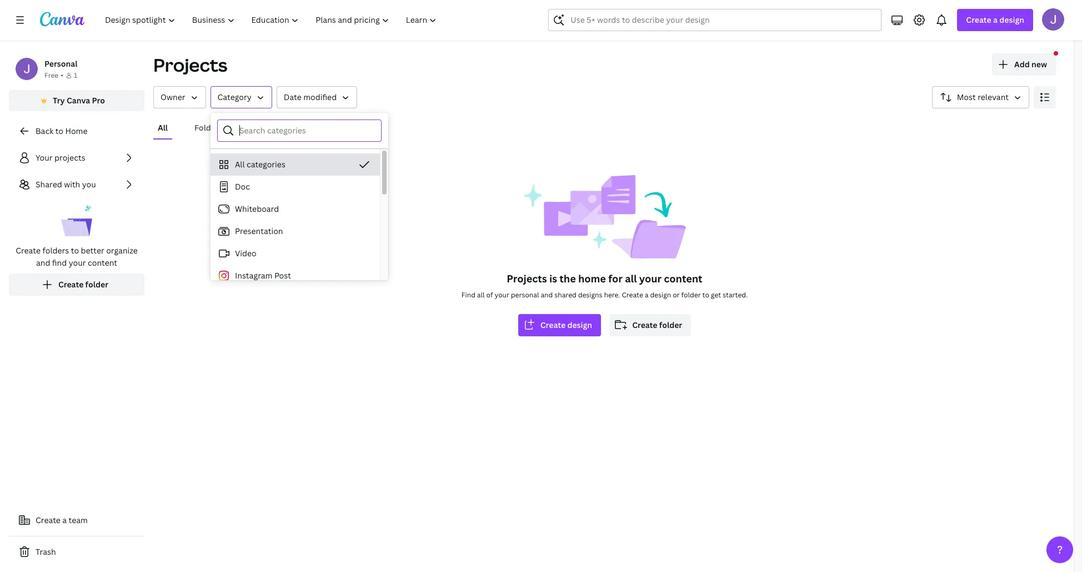 Task type: vqa. For each thing, say whether or not it's contained in the screenshot.
doc
yes



Task type: describe. For each thing, give the bounding box(es) containing it.
all categories button
[[211, 153, 380, 176]]

create folder inside list
[[58, 279, 108, 290]]

home
[[65, 126, 88, 136]]

all categories option
[[211, 153, 380, 176]]

doc button
[[211, 176, 380, 198]]

better
[[81, 245, 104, 256]]

add
[[1015, 59, 1031, 69]]

0 vertical spatial all
[[626, 272, 637, 285]]

•
[[61, 71, 63, 80]]

your
[[36, 152, 53, 163]]

try canva pro
[[53, 95, 105, 106]]

all button
[[153, 117, 172, 138]]

design inside create a design dropdown button
[[1000, 14, 1025, 25]]

Date modified button
[[277, 86, 358, 108]]

jacob simon image
[[1043, 8, 1065, 31]]

1 vertical spatial your
[[640, 272, 662, 285]]

the
[[560, 272, 576, 285]]

your projects link
[[9, 147, 145, 169]]

all categories
[[235, 159, 286, 170]]

of
[[487, 290, 493, 300]]

videos
[[359, 122, 385, 133]]

Search search field
[[571, 9, 860, 31]]

projects for projects is the home for all your content find all of your personal and shared designs here. create a design or folder to get started.
[[507, 272, 547, 285]]

new
[[1032, 59, 1048, 69]]

home
[[579, 272, 606, 285]]

video option
[[211, 242, 380, 265]]

design inside 'create design' button
[[568, 320, 593, 330]]

instagram
[[235, 270, 273, 281]]

post
[[275, 270, 291, 281]]

create design
[[541, 320, 593, 330]]

date modified
[[284, 92, 337, 102]]

designs
[[250, 122, 279, 133]]

projects is the home for all your content find all of your personal and shared designs here. create a design or folder to get started.
[[462, 272, 748, 300]]

back to home
[[36, 126, 88, 136]]

get
[[711, 290, 722, 300]]

Sort by button
[[933, 86, 1030, 108]]

folders
[[195, 122, 223, 133]]

your projects
[[36, 152, 85, 163]]

doc option
[[211, 176, 380, 198]]

try canva pro button
[[9, 90, 145, 111]]

create a team button
[[9, 509, 145, 531]]

is
[[550, 272, 558, 285]]

a for team
[[62, 515, 67, 525]]

try
[[53, 95, 65, 106]]

1 vertical spatial create folder button
[[610, 314, 692, 336]]

content inside the projects is the home for all your content find all of your personal and shared designs here. create a design or folder to get started.
[[665, 272, 703, 285]]

0 horizontal spatial all
[[477, 290, 485, 300]]

create inside dropdown button
[[967, 14, 992, 25]]

back to home link
[[9, 120, 145, 142]]

canva
[[67, 95, 90, 106]]

1
[[74, 71, 77, 80]]

videos button
[[355, 117, 390, 138]]

folder inside list
[[85, 279, 108, 290]]

a for design
[[994, 14, 998, 25]]



Task type: locate. For each thing, give the bounding box(es) containing it.
0 vertical spatial folder
[[85, 279, 108, 290]]

a left team
[[62, 515, 67, 525]]

folders button
[[190, 117, 227, 138]]

0 vertical spatial your
[[69, 257, 86, 268]]

and inside create folders to better organize and find your content
[[36, 257, 50, 268]]

0 vertical spatial content
[[88, 257, 117, 268]]

1 horizontal spatial content
[[665, 272, 703, 285]]

0 horizontal spatial all
[[158, 122, 168, 133]]

projects
[[153, 53, 228, 77], [507, 272, 547, 285]]

create
[[967, 14, 992, 25], [16, 245, 41, 256], [58, 279, 84, 290], [622, 290, 644, 300], [541, 320, 566, 330], [633, 320, 658, 330], [36, 515, 61, 525]]

find
[[462, 290, 476, 300]]

date
[[284, 92, 302, 102]]

you
[[82, 179, 96, 190]]

create a design button
[[958, 9, 1034, 31]]

folders
[[42, 245, 69, 256]]

0 horizontal spatial content
[[88, 257, 117, 268]]

0 horizontal spatial design
[[568, 320, 593, 330]]

create design button
[[519, 314, 602, 336]]

all down owner
[[158, 122, 168, 133]]

whiteboard
[[235, 203, 279, 214]]

images button
[[301, 117, 337, 138]]

shared with you
[[36, 179, 96, 190]]

0 horizontal spatial create folder
[[58, 279, 108, 290]]

content up or
[[665, 272, 703, 285]]

0 horizontal spatial and
[[36, 257, 50, 268]]

0 horizontal spatial create folder button
[[9, 274, 145, 296]]

2 horizontal spatial your
[[640, 272, 662, 285]]

presentation option
[[211, 220, 380, 242]]

images
[[306, 122, 333, 133]]

trash link
[[9, 541, 145, 563]]

content
[[88, 257, 117, 268], [665, 272, 703, 285]]

a left or
[[645, 290, 649, 300]]

2 horizontal spatial to
[[703, 290, 710, 300]]

your right of
[[495, 290, 510, 300]]

create a design
[[967, 14, 1025, 25]]

free
[[44, 71, 59, 80]]

organize
[[106, 245, 138, 256]]

0 vertical spatial create folder button
[[9, 274, 145, 296]]

create inside the projects is the home for all your content find all of your personal and shared designs here. create a design or folder to get started.
[[622, 290, 644, 300]]

to left get
[[703, 290, 710, 300]]

1 horizontal spatial all
[[626, 272, 637, 285]]

your
[[69, 257, 86, 268], [640, 272, 662, 285], [495, 290, 510, 300]]

a
[[994, 14, 998, 25], [645, 290, 649, 300], [62, 515, 67, 525]]

instagram post button
[[211, 265, 380, 287]]

back
[[36, 126, 53, 136]]

all right for
[[626, 272, 637, 285]]

create a team
[[36, 515, 88, 525]]

to inside back to home link
[[55, 126, 63, 136]]

create folder down or
[[633, 320, 683, 330]]

1 horizontal spatial a
[[645, 290, 649, 300]]

0 horizontal spatial to
[[55, 126, 63, 136]]

1 vertical spatial content
[[665, 272, 703, 285]]

1 vertical spatial projects
[[507, 272, 547, 285]]

category
[[218, 92, 252, 102]]

video button
[[211, 242, 380, 265]]

all up the doc
[[235, 159, 245, 170]]

presentation
[[235, 226, 283, 236]]

2 vertical spatial your
[[495, 290, 510, 300]]

to left "better"
[[71, 245, 79, 256]]

your right for
[[640, 272, 662, 285]]

shared
[[36, 179, 62, 190]]

1 horizontal spatial and
[[541, 290, 553, 300]]

create inside create folders to better organize and find your content
[[16, 245, 41, 256]]

shared with you link
[[9, 173, 145, 196]]

and down is
[[541, 290, 553, 300]]

2 horizontal spatial design
[[1000, 14, 1025, 25]]

content inside create folders to better organize and find your content
[[88, 257, 117, 268]]

create folder down create folders to better organize and find your content
[[58, 279, 108, 290]]

with
[[64, 179, 80, 190]]

1 horizontal spatial design
[[651, 290, 672, 300]]

list containing your projects
[[9, 147, 145, 296]]

and
[[36, 257, 50, 268], [541, 290, 553, 300]]

folder right or
[[682, 290, 701, 300]]

projects up personal
[[507, 272, 547, 285]]

find
[[52, 257, 67, 268]]

a inside the projects is the home for all your content find all of your personal and shared designs here. create a design or folder to get started.
[[645, 290, 649, 300]]

0 horizontal spatial projects
[[153, 53, 228, 77]]

0 vertical spatial design
[[1000, 14, 1025, 25]]

most
[[958, 92, 977, 102]]

whiteboard button
[[211, 198, 380, 220]]

2 vertical spatial design
[[568, 320, 593, 330]]

or
[[673, 290, 680, 300]]

projects up "owner" button
[[153, 53, 228, 77]]

team
[[69, 515, 88, 525]]

projects for projects
[[153, 53, 228, 77]]

1 horizontal spatial create folder button
[[610, 314, 692, 336]]

add new button
[[993, 53, 1057, 76]]

Search categories search field
[[240, 120, 375, 141]]

presentation button
[[211, 220, 380, 242]]

1 horizontal spatial your
[[495, 290, 510, 300]]

create folder button
[[9, 274, 145, 296], [610, 314, 692, 336]]

your inside create folders to better organize and find your content
[[69, 257, 86, 268]]

owner
[[161, 92, 185, 102]]

to
[[55, 126, 63, 136], [71, 245, 79, 256], [703, 290, 710, 300]]

personal
[[44, 58, 78, 69]]

1 vertical spatial create folder
[[633, 320, 683, 330]]

0 vertical spatial to
[[55, 126, 63, 136]]

list box containing all categories
[[211, 153, 380, 509]]

1 vertical spatial design
[[651, 290, 672, 300]]

0 vertical spatial all
[[158, 122, 168, 133]]

a inside 'create a team' button
[[62, 515, 67, 525]]

design down designs
[[568, 320, 593, 330]]

trash
[[36, 546, 56, 557]]

design
[[1000, 14, 1025, 25], [651, 290, 672, 300], [568, 320, 593, 330]]

1 horizontal spatial create folder
[[633, 320, 683, 330]]

1 horizontal spatial all
[[235, 159, 245, 170]]

all for all
[[158, 122, 168, 133]]

0 vertical spatial and
[[36, 257, 50, 268]]

to right back
[[55, 126, 63, 136]]

instagram post
[[235, 270, 291, 281]]

designs button
[[245, 117, 284, 138]]

and left find
[[36, 257, 50, 268]]

your right find
[[69, 257, 86, 268]]

create folders to better organize and find your content
[[16, 245, 138, 268]]

0 vertical spatial a
[[994, 14, 998, 25]]

folder down or
[[660, 320, 683, 330]]

pro
[[92, 95, 105, 106]]

for
[[609, 272, 623, 285]]

2 vertical spatial to
[[703, 290, 710, 300]]

1 horizontal spatial to
[[71, 245, 79, 256]]

modified
[[304, 92, 337, 102]]

folder inside the projects is the home for all your content find all of your personal and shared designs here. create a design or folder to get started.
[[682, 290, 701, 300]]

all inside all button
[[158, 122, 168, 133]]

a inside create a design dropdown button
[[994, 14, 998, 25]]

a up add new dropdown button
[[994, 14, 998, 25]]

whiteboard option
[[211, 198, 380, 220]]

categories
[[247, 159, 286, 170]]

1 vertical spatial and
[[541, 290, 553, 300]]

to inside create folders to better organize and find your content
[[71, 245, 79, 256]]

None search field
[[549, 9, 882, 31]]

1 vertical spatial to
[[71, 245, 79, 256]]

all inside all categories button
[[235, 159, 245, 170]]

0 horizontal spatial a
[[62, 515, 67, 525]]

folder down "better"
[[85, 279, 108, 290]]

all
[[626, 272, 637, 285], [477, 290, 485, 300]]

folder
[[85, 279, 108, 290], [682, 290, 701, 300], [660, 320, 683, 330]]

and inside the projects is the home for all your content find all of your personal and shared designs here. create a design or folder to get started.
[[541, 290, 553, 300]]

projects
[[55, 152, 85, 163]]

designs
[[579, 290, 603, 300]]

design left jacob simon icon
[[1000, 14, 1025, 25]]

2 vertical spatial a
[[62, 515, 67, 525]]

all
[[158, 122, 168, 133], [235, 159, 245, 170]]

create folder button down or
[[610, 314, 692, 336]]

1 vertical spatial all
[[235, 159, 245, 170]]

0 vertical spatial create folder
[[58, 279, 108, 290]]

video
[[235, 248, 257, 259]]

top level navigation element
[[98, 9, 447, 31]]

0 horizontal spatial your
[[69, 257, 86, 268]]

content down "better"
[[88, 257, 117, 268]]

1 vertical spatial folder
[[682, 290, 701, 300]]

create folder
[[58, 279, 108, 290], [633, 320, 683, 330]]

list box
[[211, 153, 380, 509]]

all left of
[[477, 290, 485, 300]]

design left or
[[651, 290, 672, 300]]

personal
[[511, 290, 540, 300]]

1 vertical spatial a
[[645, 290, 649, 300]]

create folder button down find
[[9, 274, 145, 296]]

1 horizontal spatial projects
[[507, 272, 547, 285]]

doc
[[235, 181, 250, 192]]

started.
[[723, 290, 748, 300]]

design inside the projects is the home for all your content find all of your personal and shared designs here. create a design or folder to get started.
[[651, 290, 672, 300]]

to inside the projects is the home for all your content find all of your personal and shared designs here. create a design or folder to get started.
[[703, 290, 710, 300]]

instagram post option
[[211, 265, 380, 287]]

all for all categories
[[235, 159, 245, 170]]

here.
[[605, 290, 621, 300]]

2 vertical spatial folder
[[660, 320, 683, 330]]

1 vertical spatial all
[[477, 290, 485, 300]]

relevant
[[979, 92, 1010, 102]]

2 horizontal spatial a
[[994, 14, 998, 25]]

Owner button
[[153, 86, 206, 108]]

most relevant
[[958, 92, 1010, 102]]

0 vertical spatial projects
[[153, 53, 228, 77]]

projects inside the projects is the home for all your content find all of your personal and shared designs here. create a design or folder to get started.
[[507, 272, 547, 285]]

shared
[[555, 290, 577, 300]]

add new
[[1015, 59, 1048, 69]]

free •
[[44, 71, 63, 80]]

Category button
[[210, 86, 272, 108]]

list
[[9, 147, 145, 296]]



